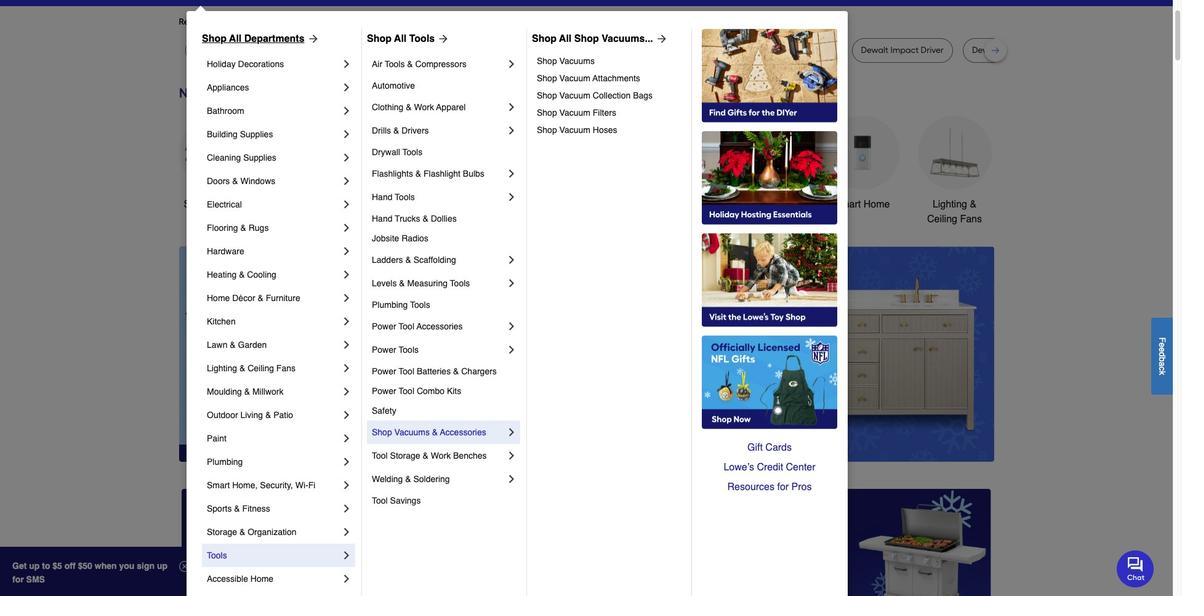 Task type: vqa. For each thing, say whether or not it's contained in the screenshot.
the moulding & millwork on the bottom
yes



Task type: describe. For each thing, give the bounding box(es) containing it.
power tool accessories link
[[372, 315, 506, 338]]

building supplies
[[207, 129, 273, 139]]

chevron right image for holiday decorations
[[341, 58, 353, 70]]

drill for dewalt drill bit
[[353, 45, 368, 55]]

chevron right image for tools
[[341, 549, 353, 562]]

departments
[[244, 33, 305, 44]]

chevron right image for shop vacuums & accessories
[[506, 426, 518, 438]]

plumbing tools
[[372, 300, 430, 310]]

chevron right image for ladders & scaffolding
[[506, 254, 518, 266]]

1 vertical spatial fans
[[276, 363, 296, 373]]

1 vertical spatial arrow right image
[[971, 354, 984, 366]]

holiday decorations link
[[207, 52, 341, 76]]

patio
[[274, 410, 293, 420]]

shop all shop vacuums... link
[[532, 31, 668, 46]]

0 vertical spatial ceiling
[[927, 214, 957, 225]]

up to 30 percent off select grills and accessories. image
[[735, 489, 992, 596]]

new deals every day during 25 days of deals image
[[179, 83, 994, 103]]

resources for pros link
[[702, 477, 837, 497]]

ladders
[[372, 255, 403, 265]]

paint link
[[207, 427, 341, 450]]

accessible
[[207, 574, 248, 584]]

lowe's credit center link
[[702, 458, 837, 477]]

drivers
[[402, 126, 429, 135]]

shop all shop vacuums...
[[532, 33, 653, 44]]

chevron right image for lawn & garden
[[341, 339, 353, 351]]

1 vertical spatial lighting & ceiling fans
[[207, 363, 296, 373]]

doors & windows
[[207, 176, 275, 186]]

kits
[[447, 386, 461, 396]]

chevron right image for hand tools
[[506, 191, 518, 203]]

shop vacuum filters link
[[537, 104, 683, 121]]

chevron right image for appliances
[[341, 81, 353, 94]]

cooling
[[247, 270, 276, 280]]

shop for shop vacuums
[[537, 56, 557, 66]]

chevron right image for outdoor living & patio
[[341, 409, 353, 421]]

chevron right image for doors & windows
[[341, 175, 353, 187]]

paint
[[207, 434, 227, 443]]

1 horizontal spatial lighting & ceiling fans link
[[918, 116, 992, 227]]

$5
[[53, 561, 62, 571]]

chevron right image for flooring & rugs
[[341, 222, 353, 234]]

chevron right image for sports & fitness
[[341, 502, 353, 515]]

dewalt drill bit
[[324, 45, 380, 55]]

flooring & rugs
[[207, 223, 269, 233]]

power for power tool accessories
[[372, 321, 396, 331]]

vacuum for filters
[[559, 108, 590, 118]]

impact for impact driver bit
[[491, 45, 519, 55]]

shop vacuum attachments
[[537, 73, 640, 83]]

chevron right image for air tools & compressors
[[506, 58, 518, 70]]

home décor & furniture link
[[207, 286, 341, 310]]

chevron right image for cleaning supplies
[[341, 151, 353, 164]]

vacuum for collection
[[559, 91, 590, 100]]

f e e d b a c k button
[[1151, 317, 1173, 394]]

up to 35 percent off select small appliances. image
[[458, 489, 715, 596]]

outdoor for outdoor tools & equipment
[[642, 199, 678, 210]]

visit the lowe's toy shop. image
[[702, 233, 837, 327]]

lawn & garden
[[207, 340, 267, 350]]

scroll to item #2 image
[[663, 440, 692, 444]]

get up to $5 off $50 when you sign up for sms
[[12, 561, 168, 584]]

vacuums for shop vacuums
[[559, 56, 595, 66]]

recommended searches for you heading
[[179, 16, 994, 28]]

holiday
[[207, 59, 236, 69]]

officially licensed n f l gifts. shop now. image
[[702, 336, 837, 429]]

resources for pros
[[728, 482, 812, 493]]

shop vacuums & accessories
[[372, 427, 486, 437]]

when
[[95, 561, 117, 571]]

dewalt impact driver
[[861, 45, 944, 55]]

arrow right image for shop all departments
[[305, 33, 319, 45]]

hardware link
[[207, 240, 341, 263]]

f
[[1158, 337, 1167, 342]]

smart for smart home
[[835, 199, 861, 210]]

more suggestions for you
[[315, 17, 415, 27]]

tool savings
[[372, 496, 421, 506]]

shop all deals link
[[179, 116, 253, 212]]

kitchen link
[[207, 310, 341, 333]]

power for power tool combo kits
[[372, 386, 396, 396]]

moulding & millwork link
[[207, 380, 341, 403]]

deals
[[223, 199, 248, 210]]

$50
[[78, 561, 92, 571]]

1 horizontal spatial bathroom
[[749, 199, 791, 210]]

f e e d b a c k
[[1158, 337, 1167, 375]]

safety
[[372, 406, 396, 416]]

smart home, security, wi-fi
[[207, 480, 315, 490]]

chevron right image for power tool accessories
[[506, 320, 518, 333]]

tool for combo
[[399, 386, 414, 396]]

shop all departments link
[[202, 31, 319, 46]]

fitness
[[242, 504, 270, 514]]

welding
[[372, 474, 403, 484]]

welding & soldering link
[[372, 467, 506, 491]]

decorations for christmas
[[467, 214, 519, 225]]

safety link
[[372, 401, 518, 421]]

power tool combo kits link
[[372, 381, 518, 401]]

drill for dewalt drill
[[737, 45, 751, 55]]

resources
[[728, 482, 775, 493]]

gift cards
[[748, 442, 792, 453]]

soldering
[[413, 474, 450, 484]]

jobsite radios link
[[372, 228, 518, 248]]

drill for dewalt drill bit set
[[1002, 45, 1016, 55]]

shop for shop vacuums & accessories
[[372, 427, 392, 437]]

supplies for cleaning supplies
[[243, 153, 276, 163]]

suggestions
[[337, 17, 386, 27]]

security,
[[260, 480, 293, 490]]

hardware
[[207, 246, 244, 256]]

moulding & millwork
[[207, 387, 284, 397]]

smart home, security, wi-fi link
[[207, 474, 341, 497]]

chevron right image for lighting & ceiling fans
[[341, 362, 353, 374]]

outdoor living & patio
[[207, 410, 293, 420]]

shop for shop vacuum collection bags
[[537, 91, 557, 100]]

1 vertical spatial work
[[431, 451, 451, 461]]

power tool accessories
[[372, 321, 463, 331]]

shop all departments
[[202, 33, 305, 44]]

accessible home link
[[207, 567, 341, 591]]

1 horizontal spatial fans
[[960, 214, 982, 225]]

shop for shop vacuum hoses
[[537, 125, 557, 135]]

bulbs
[[463, 169, 485, 179]]

you for more suggestions for you
[[400, 17, 415, 27]]

you for recommended searches for you
[[291, 17, 305, 27]]

measuring
[[407, 278, 448, 288]]

shop vacuum hoses link
[[537, 121, 683, 139]]

lawn
[[207, 340, 228, 350]]

chevron right image for smart home, security, wi-fi
[[341, 479, 353, 491]]

1 vertical spatial ceiling
[[248, 363, 274, 373]]

chevron right image for heating & cooling
[[341, 268, 353, 281]]

more
[[315, 17, 335, 27]]

1 horizontal spatial lighting
[[933, 199, 967, 210]]

arrow right image for shop all tools
[[435, 33, 450, 45]]

tool for accessories
[[399, 321, 414, 331]]

all for shop
[[559, 33, 572, 44]]

bit for dewalt drill bit set
[[1018, 45, 1028, 55]]

hand for hand tools
[[372, 192, 393, 202]]

impact for impact driver
[[780, 45, 808, 55]]

home for accessible home
[[250, 574, 273, 584]]

vacuums for shop vacuums & accessories
[[394, 427, 430, 437]]

shop all deals
[[184, 199, 248, 210]]

0 horizontal spatial lighting & ceiling fans link
[[207, 357, 341, 380]]

bit for impact driver bit
[[546, 45, 556, 55]]

batteries
[[417, 366, 451, 376]]

1 e from the top
[[1158, 342, 1167, 347]]

all for departments
[[229, 33, 242, 44]]

up to 40 percent off select vanities. plus get free local delivery on select vanities. image
[[397, 246, 994, 462]]

bit for dewalt drill bit
[[370, 45, 380, 55]]

rugs
[[249, 223, 269, 233]]

outdoor living & patio link
[[207, 403, 341, 427]]

home décor & furniture
[[207, 293, 300, 303]]

arrow right image inside shop all shop vacuums... link
[[653, 33, 668, 45]]

chevron right image for home décor & furniture
[[341, 292, 353, 304]]

drills
[[372, 126, 391, 135]]

filters
[[593, 108, 616, 118]]

equipment
[[654, 214, 701, 225]]

heating & cooling
[[207, 270, 276, 280]]

chevron right image for hardware
[[341, 245, 353, 257]]

you
[[119, 561, 134, 571]]

dewalt for dewalt drill
[[707, 45, 735, 55]]

furniture
[[266, 293, 300, 303]]

1 vertical spatial storage
[[207, 527, 237, 537]]

lowe's
[[724, 462, 754, 473]]

hand trucks & dollies link
[[372, 209, 518, 228]]

air tools & compressors
[[372, 59, 467, 69]]



Task type: locate. For each thing, give the bounding box(es) containing it.
3 bit from the left
[[1018, 45, 1028, 55]]

automotive link
[[372, 76, 518, 95]]

0 vertical spatial outdoor
[[642, 199, 678, 210]]

tools
[[409, 33, 435, 44], [385, 59, 405, 69], [403, 147, 423, 157], [395, 192, 415, 202], [389, 199, 412, 210], [681, 199, 704, 210], [450, 278, 470, 288], [410, 300, 430, 310], [399, 345, 419, 355], [207, 550, 227, 560]]

bit up air
[[370, 45, 380, 55]]

1 bit from the left
[[370, 45, 380, 55]]

tool up welding
[[372, 451, 388, 461]]

0 horizontal spatial bathroom link
[[207, 99, 341, 123]]

building
[[207, 129, 238, 139]]

trucks
[[395, 214, 420, 224]]

1 horizontal spatial driver
[[810, 45, 833, 55]]

chargers
[[461, 366, 497, 376]]

1 vertical spatial home
[[207, 293, 230, 303]]

decorations down shop all departments link
[[238, 59, 284, 69]]

outdoor
[[642, 199, 678, 210], [207, 410, 238, 420]]

shop down impact driver bit on the top left of page
[[537, 56, 557, 66]]

0 horizontal spatial you
[[291, 17, 305, 27]]

vacuum for attachments
[[559, 73, 590, 83]]

2 horizontal spatial home
[[864, 199, 890, 210]]

outdoor up the equipment
[[642, 199, 678, 210]]

1 horizontal spatial plumbing
[[372, 300, 408, 310]]

2 hand from the top
[[372, 214, 393, 224]]

decorations down christmas
[[467, 214, 519, 225]]

2 up from the left
[[157, 561, 168, 571]]

0 vertical spatial vacuums
[[559, 56, 595, 66]]

1 vertical spatial supplies
[[243, 153, 276, 163]]

plumbing for plumbing tools
[[372, 300, 408, 310]]

2 horizontal spatial impact
[[891, 45, 919, 55]]

arrow right image inside shop all departments link
[[305, 33, 319, 45]]

1 power from the top
[[372, 321, 396, 331]]

power tool batteries & chargers link
[[372, 361, 518, 381]]

dewalt for dewalt drill bit set
[[972, 45, 1000, 55]]

1 vacuum from the top
[[559, 73, 590, 83]]

chevron right image
[[506, 101, 518, 113], [341, 105, 353, 117], [506, 124, 518, 137], [341, 128, 353, 140], [506, 167, 518, 180], [506, 191, 518, 203], [341, 198, 353, 211], [341, 245, 353, 257], [506, 254, 518, 266], [341, 268, 353, 281], [341, 292, 353, 304], [341, 315, 353, 328], [506, 320, 518, 333], [506, 344, 518, 356], [506, 426, 518, 438], [341, 432, 353, 445], [341, 456, 353, 468], [506, 473, 518, 485], [341, 573, 353, 585]]

supplies up windows
[[243, 153, 276, 163]]

0 vertical spatial decorations
[[238, 59, 284, 69]]

gift
[[748, 442, 763, 453]]

smart for smart home, security, wi-fi
[[207, 480, 230, 490]]

0 horizontal spatial arrow right image
[[305, 33, 319, 45]]

1 hand from the top
[[372, 192, 393, 202]]

vacuum
[[559, 73, 590, 83], [559, 91, 590, 100], [559, 108, 590, 118], [559, 125, 590, 135]]

0 horizontal spatial bathroom
[[207, 106, 244, 116]]

shop for shop vacuum attachments
[[537, 73, 557, 83]]

chevron right image for power tools
[[506, 344, 518, 356]]

shop for shop all departments
[[202, 33, 227, 44]]

outdoor down moulding
[[207, 410, 238, 420]]

4 vacuum from the top
[[559, 125, 590, 135]]

0 horizontal spatial shop
[[202, 33, 227, 44]]

for up shop all tools
[[387, 17, 398, 27]]

1 horizontal spatial storage
[[390, 451, 420, 461]]

0 vertical spatial accessories
[[417, 321, 463, 331]]

chevron right image for welding & soldering
[[506, 473, 518, 485]]

power tools link
[[372, 338, 506, 361]]

scroll to item #4 image
[[722, 440, 751, 444]]

driver
[[521, 45, 544, 55], [810, 45, 833, 55], [921, 45, 944, 55]]

décor
[[232, 293, 255, 303]]

0 vertical spatial bathroom
[[207, 106, 244, 116]]

2 horizontal spatial bit
[[1018, 45, 1028, 55]]

hand inside hand trucks & dollies link
[[372, 214, 393, 224]]

a
[[1158, 361, 1167, 366]]

wi-
[[295, 480, 308, 490]]

shop vacuum attachments link
[[537, 70, 683, 87]]

vacuum for hoses
[[559, 125, 590, 135]]

get
[[12, 561, 27, 571]]

plumbing down levels
[[372, 300, 408, 310]]

home,
[[232, 480, 258, 490]]

1 horizontal spatial lighting & ceiling fans
[[927, 199, 982, 225]]

1 horizontal spatial up
[[157, 561, 168, 571]]

arrow right image
[[653, 33, 668, 45], [971, 354, 984, 366]]

2 driver from the left
[[810, 45, 833, 55]]

all up the shop vacuums
[[559, 33, 572, 44]]

accessories
[[417, 321, 463, 331], [440, 427, 486, 437]]

vacuum inside "link"
[[559, 73, 590, 83]]

all for deals
[[209, 199, 220, 210]]

vacuums up "shop vacuum attachments"
[[559, 56, 595, 66]]

building supplies link
[[207, 123, 341, 146]]

all left deals
[[209, 199, 220, 210]]

0 vertical spatial lighting & ceiling fans
[[927, 199, 982, 225]]

you left more
[[291, 17, 305, 27]]

searches
[[240, 17, 276, 27]]

tool storage & work benches link
[[372, 444, 506, 467]]

chevron right image for clothing & work apparel
[[506, 101, 518, 113]]

0 vertical spatial home
[[864, 199, 890, 210]]

dollies
[[431, 214, 457, 224]]

supplies
[[240, 129, 273, 139], [243, 153, 276, 163]]

0 vertical spatial storage
[[390, 451, 420, 461]]

shop vacuums & accessories link
[[372, 421, 506, 444]]

0 vertical spatial plumbing
[[372, 300, 408, 310]]

power up power tools
[[372, 321, 396, 331]]

shop down more suggestions for you link
[[367, 33, 392, 44]]

power left arrow left image
[[372, 345, 396, 355]]

3 shop from the left
[[532, 33, 557, 44]]

scroll to item #5 element
[[751, 438, 783, 446]]

1 horizontal spatial arrow right image
[[435, 33, 450, 45]]

bit left set
[[1018, 45, 1028, 55]]

shop left electrical
[[184, 199, 207, 210]]

scaffolding
[[414, 255, 456, 265]]

shop all tools
[[367, 33, 435, 44]]

shop for shop all deals
[[184, 199, 207, 210]]

chevron right image for kitchen
[[341, 315, 353, 328]]

shop for shop all tools
[[367, 33, 392, 44]]

hoses
[[593, 125, 617, 135]]

2 e from the top
[[1158, 347, 1167, 352]]

0 vertical spatial work
[[414, 102, 434, 112]]

0 vertical spatial fans
[[960, 214, 982, 225]]

1 vertical spatial accessories
[[440, 427, 486, 437]]

electrical link
[[207, 193, 341, 216]]

tool down welding
[[372, 496, 388, 506]]

shop inside "link"
[[537, 73, 557, 83]]

outdoor inside outdoor living & patio link
[[207, 410, 238, 420]]

shop down safety
[[372, 427, 392, 437]]

dewalt for dewalt impact driver
[[861, 45, 889, 55]]

welding & soldering
[[372, 474, 450, 484]]

for left pros
[[777, 482, 789, 493]]

1 horizontal spatial bit
[[546, 45, 556, 55]]

outdoor tools & equipment
[[642, 199, 713, 225]]

all
[[229, 33, 242, 44], [394, 33, 407, 44], [559, 33, 572, 44], [209, 199, 220, 210]]

None search field
[[459, 0, 795, 8]]

dewalt drill
[[707, 45, 751, 55]]

0 horizontal spatial outdoor
[[207, 410, 238, 420]]

1 horizontal spatial smart
[[835, 199, 861, 210]]

1 vertical spatial tools link
[[207, 544, 341, 567]]

0 vertical spatial lighting & ceiling fans link
[[918, 116, 992, 227]]

power for power tools
[[372, 345, 396, 355]]

vacuum down "shop vacuum filters"
[[559, 125, 590, 135]]

0 horizontal spatial up
[[29, 561, 40, 571]]

for up "departments"
[[278, 17, 289, 27]]

ladders & scaffolding
[[372, 255, 456, 265]]

tool down arrow left image
[[399, 366, 414, 376]]

2 arrow right image from the left
[[435, 33, 450, 45]]

0 vertical spatial arrow right image
[[653, 33, 668, 45]]

0 horizontal spatial lighting
[[207, 363, 237, 373]]

power inside "link"
[[372, 345, 396, 355]]

work up drivers on the left of page
[[414, 102, 434, 112]]

supplies up cleaning supplies
[[240, 129, 273, 139]]

0 vertical spatial hand
[[372, 192, 393, 202]]

0 horizontal spatial vacuums
[[394, 427, 430, 437]]

shop down "shop vacuum filters"
[[537, 125, 557, 135]]

all up air tools & compressors
[[394, 33, 407, 44]]

1 drill from the left
[[353, 45, 368, 55]]

fi
[[308, 480, 315, 490]]

christmas decorations link
[[456, 116, 530, 227]]

christmas
[[471, 199, 515, 210]]

chevron right image for tool storage & work benches
[[506, 450, 518, 462]]

chevron right image for moulding & millwork
[[341, 385, 353, 398]]

appliances
[[207, 83, 249, 92]]

tool down plumbing tools on the bottom of the page
[[399, 321, 414, 331]]

1 shop from the left
[[202, 33, 227, 44]]

0 vertical spatial smart
[[835, 199, 861, 210]]

power down power tools
[[372, 366, 396, 376]]

tools inside outdoor tools & equipment
[[681, 199, 704, 210]]

plumbing down the paint
[[207, 457, 243, 467]]

decorations for holiday
[[238, 59, 284, 69]]

1 vertical spatial hand
[[372, 214, 393, 224]]

tools link
[[364, 116, 438, 212], [207, 544, 341, 567]]

chevron right image for bathroom
[[341, 105, 353, 117]]

electrical
[[207, 200, 242, 209]]

get up to 2 free select tools or batteries when you buy 1 with select purchases. image
[[181, 489, 438, 596]]

hand for hand trucks & dollies
[[372, 214, 393, 224]]

power up safety
[[372, 386, 396, 396]]

ladders & scaffolding link
[[372, 248, 506, 272]]

sms
[[26, 575, 45, 584]]

3 vacuum from the top
[[559, 108, 590, 118]]

clothing & work apparel link
[[372, 95, 506, 119]]

moulding
[[207, 387, 242, 397]]

1 you from the left
[[291, 17, 305, 27]]

1 horizontal spatial decorations
[[467, 214, 519, 225]]

1 vertical spatial plumbing
[[207, 457, 243, 467]]

dewalt for dewalt drill bit
[[324, 45, 351, 55]]

1 vertical spatial decorations
[[467, 214, 519, 225]]

3 impact from the left
[[891, 45, 919, 55]]

vacuums up tool storage & work benches
[[394, 427, 430, 437]]

0 horizontal spatial plumbing
[[207, 457, 243, 467]]

accessories down the plumbing tools "link"
[[417, 321, 463, 331]]

tool left combo
[[399, 386, 414, 396]]

automotive
[[372, 81, 415, 91]]

driver for impact driver bit
[[521, 45, 544, 55]]

1 vertical spatial bathroom
[[749, 199, 791, 210]]

arrow right image up the compressors
[[435, 33, 450, 45]]

0 vertical spatial lighting
[[933, 199, 967, 210]]

1 arrow right image from the left
[[305, 33, 319, 45]]

decorations
[[238, 59, 284, 69], [467, 214, 519, 225]]

e up d
[[1158, 342, 1167, 347]]

impact driver bit
[[491, 45, 556, 55]]

chevron right image
[[341, 58, 353, 70], [506, 58, 518, 70], [341, 81, 353, 94], [341, 151, 353, 164], [341, 175, 353, 187], [341, 222, 353, 234], [506, 277, 518, 289], [341, 339, 353, 351], [341, 362, 353, 374], [341, 385, 353, 398], [341, 409, 353, 421], [506, 450, 518, 462], [341, 479, 353, 491], [341, 502, 353, 515], [341, 526, 353, 538], [341, 549, 353, 562]]

c
[[1158, 366, 1167, 371]]

drill
[[353, 45, 368, 55], [737, 45, 751, 55], [1002, 45, 1016, 55]]

4 dewalt from the left
[[972, 45, 1000, 55]]

& inside outdoor tools & equipment
[[706, 199, 713, 210]]

attachments
[[593, 73, 640, 83]]

1 vertical spatial smart
[[207, 480, 230, 490]]

outdoor for outdoor living & patio
[[207, 410, 238, 420]]

3 drill from the left
[[1002, 45, 1016, 55]]

work up welding & soldering link
[[431, 451, 451, 461]]

up right sign
[[157, 561, 168, 571]]

storage down sports
[[207, 527, 237, 537]]

power for power tool batteries & chargers
[[372, 366, 396, 376]]

2 vacuum from the top
[[559, 91, 590, 100]]

off
[[65, 561, 76, 571]]

shop up "shop vacuum hoses"
[[537, 108, 557, 118]]

shop vacuums link
[[537, 52, 683, 70]]

sports & fitness link
[[207, 497, 341, 520]]

shop for shop vacuum filters
[[537, 108, 557, 118]]

jobsite
[[372, 233, 399, 243]]

1 horizontal spatial impact
[[780, 45, 808, 55]]

shop
[[574, 33, 599, 44], [537, 56, 557, 66], [537, 73, 557, 83], [537, 91, 557, 100], [537, 108, 557, 118], [537, 125, 557, 135], [184, 199, 207, 210], [372, 427, 392, 437]]

shop vacuums
[[537, 56, 595, 66]]

2 impact from the left
[[780, 45, 808, 55]]

find gifts for the diyer. image
[[702, 29, 837, 123]]

1 vertical spatial lighting & ceiling fans link
[[207, 357, 341, 380]]

power
[[372, 321, 396, 331], [372, 345, 396, 355], [372, 366, 396, 376], [372, 386, 396, 396]]

you up shop all tools link
[[400, 17, 415, 27]]

air tools & compressors link
[[372, 52, 506, 76]]

2 horizontal spatial drill
[[1002, 45, 1016, 55]]

drywall tools link
[[372, 142, 518, 162]]

2 horizontal spatial driver
[[921, 45, 944, 55]]

chevron right image for plumbing
[[341, 456, 353, 468]]

2 bit from the left
[[546, 45, 556, 55]]

up left to
[[29, 561, 40, 571]]

more suggestions for you link
[[315, 16, 425, 28]]

2 you from the left
[[400, 17, 415, 27]]

hand tools
[[372, 192, 415, 202]]

hand inside hand tools link
[[372, 192, 393, 202]]

0 horizontal spatial fans
[[276, 363, 296, 373]]

dewalt drill bit set
[[972, 45, 1043, 55]]

scroll to item #3 image
[[692, 440, 722, 444]]

storage & organization
[[207, 527, 297, 537]]

ceiling
[[927, 214, 957, 225], [248, 363, 274, 373]]

supplies for building supplies
[[240, 129, 273, 139]]

gift cards link
[[702, 438, 837, 458]]

vacuum up "shop vacuum hoses"
[[559, 108, 590, 118]]

4 power from the top
[[372, 386, 396, 396]]

shop all tools link
[[367, 31, 450, 46]]

3 driver from the left
[[921, 45, 944, 55]]

1 horizontal spatial bathroom link
[[733, 116, 807, 212]]

3 power from the top
[[372, 366, 396, 376]]

chat invite button image
[[1117, 550, 1155, 587]]

collection
[[593, 91, 631, 100]]

all down recommended searches for you
[[229, 33, 242, 44]]

organization
[[248, 527, 297, 537]]

0 horizontal spatial arrow right image
[[653, 33, 668, 45]]

0 vertical spatial supplies
[[240, 129, 273, 139]]

storage up welding & soldering
[[390, 451, 420, 461]]

1 vertical spatial outdoor
[[207, 410, 238, 420]]

1 horizontal spatial you
[[400, 17, 415, 27]]

chevron right image for accessible home
[[341, 573, 353, 585]]

shop vacuum hoses
[[537, 125, 617, 135]]

chevron right image for electrical
[[341, 198, 353, 211]]

e
[[1158, 342, 1167, 347], [1158, 347, 1167, 352]]

2 shop from the left
[[367, 33, 392, 44]]

shop up "shop vacuum filters"
[[537, 91, 557, 100]]

1 vertical spatial vacuums
[[394, 427, 430, 437]]

doors & windows link
[[207, 169, 341, 193]]

accessories up benches
[[440, 427, 486, 437]]

all for tools
[[394, 33, 407, 44]]

chevron right image for paint
[[341, 432, 353, 445]]

driver for impact driver
[[810, 45, 833, 55]]

plumbing inside plumbing link
[[207, 457, 243, 467]]

0 vertical spatial tools link
[[364, 116, 438, 212]]

for inside get up to $5 off $50 when you sign up for sms
[[12, 575, 24, 584]]

2 dewalt from the left
[[707, 45, 735, 55]]

1 horizontal spatial vacuums
[[559, 56, 595, 66]]

3 dewalt from the left
[[861, 45, 889, 55]]

home for smart home
[[864, 199, 890, 210]]

0 horizontal spatial impact
[[491, 45, 519, 55]]

tool for batteries
[[399, 366, 414, 376]]

1 vertical spatial lighting
[[207, 363, 237, 373]]

cleaning supplies
[[207, 153, 276, 163]]

jobsite radios
[[372, 233, 428, 243]]

1 horizontal spatial shop
[[367, 33, 392, 44]]

0 horizontal spatial home
[[207, 293, 230, 303]]

1 driver from the left
[[521, 45, 544, 55]]

chevron right image for building supplies
[[341, 128, 353, 140]]

e up b
[[1158, 347, 1167, 352]]

arrow left image
[[408, 354, 420, 366]]

0 horizontal spatial storage
[[207, 527, 237, 537]]

0 horizontal spatial lighting & ceiling fans
[[207, 363, 296, 373]]

apparel
[[436, 102, 466, 112]]

bit up the shop vacuums
[[546, 45, 556, 55]]

flooring
[[207, 223, 238, 233]]

2 horizontal spatial shop
[[532, 33, 557, 44]]

flashlights
[[372, 169, 413, 179]]

arrow right image down more
[[305, 33, 319, 45]]

0 horizontal spatial decorations
[[238, 59, 284, 69]]

0 horizontal spatial drill
[[353, 45, 368, 55]]

1 dewalt from the left
[[324, 45, 351, 55]]

2 drill from the left
[[737, 45, 751, 55]]

chevron right image for drills & drivers
[[506, 124, 518, 137]]

0 horizontal spatial tools link
[[207, 544, 341, 567]]

arrow right image
[[305, 33, 319, 45], [435, 33, 450, 45]]

clothing & work apparel
[[372, 102, 466, 112]]

1 impact from the left
[[491, 45, 519, 55]]

0 horizontal spatial smart
[[207, 480, 230, 490]]

shop for shop all shop vacuums...
[[532, 33, 557, 44]]

outdoor inside outdoor tools & equipment
[[642, 199, 678, 210]]

for down the get
[[12, 575, 24, 584]]

2 power from the top
[[372, 345, 396, 355]]

1 horizontal spatial drill
[[737, 45, 751, 55]]

1 horizontal spatial outdoor
[[642, 199, 678, 210]]

air
[[372, 59, 382, 69]]

lawn & garden link
[[207, 333, 341, 357]]

shop down recommended searches for you 'heading'
[[574, 33, 599, 44]]

lowe's credit center
[[724, 462, 816, 473]]

chevron right image for storage & organization
[[341, 526, 353, 538]]

tools inside "link"
[[399, 345, 419, 355]]

0 horizontal spatial ceiling
[[248, 363, 274, 373]]

shop these last-minute gifts. $99 or less. quantities are limited and won't last. image
[[179, 246, 378, 462]]

plumbing for plumbing
[[207, 457, 243, 467]]

hand up jobsite
[[372, 214, 393, 224]]

1 up from the left
[[29, 561, 40, 571]]

bit
[[370, 45, 380, 55], [546, 45, 556, 55], [1018, 45, 1028, 55]]

vacuum up "shop vacuum filters"
[[559, 91, 590, 100]]

1 horizontal spatial tools link
[[364, 116, 438, 212]]

2 vertical spatial home
[[250, 574, 273, 584]]

arrow right image inside shop all tools link
[[435, 33, 450, 45]]

chevron right image for flashlights & flashlight bulbs
[[506, 167, 518, 180]]

1 horizontal spatial arrow right image
[[971, 354, 984, 366]]

0 horizontal spatial driver
[[521, 45, 544, 55]]

vacuum down the shop vacuums
[[559, 73, 590, 83]]

shop down recommended
[[202, 33, 227, 44]]

0 horizontal spatial bit
[[370, 45, 380, 55]]

plumbing inside "link"
[[372, 300, 408, 310]]

shop down the shop vacuums
[[537, 73, 557, 83]]

tools inside "link"
[[410, 300, 430, 310]]

shop up impact driver bit on the top left of page
[[532, 33, 557, 44]]

christmas decorations
[[467, 199, 519, 225]]

hand down flashlights
[[372, 192, 393, 202]]

chevron right image for levels & measuring tools
[[506, 277, 518, 289]]

holiday hosting essentials. image
[[702, 131, 837, 225]]

1 horizontal spatial home
[[250, 574, 273, 584]]

1 horizontal spatial ceiling
[[927, 214, 957, 225]]



